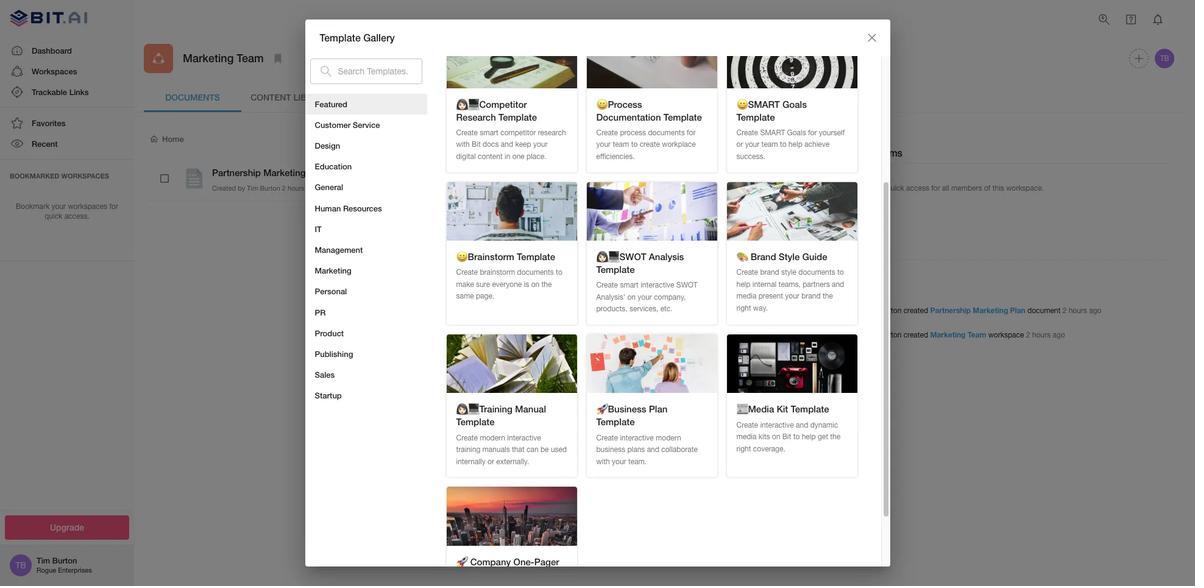 Task type: locate. For each thing, give the bounding box(es) containing it.
featured
[[315, 99, 347, 109]]

team down smart
[[762, 140, 778, 149]]

the
[[542, 280, 552, 289], [823, 292, 833, 301], [830, 433, 841, 441]]

1 horizontal spatial documents
[[648, 129, 685, 137]]

and inside create interactive modern business plans and collaborate with your team.
[[647, 446, 659, 454]]

1 vertical spatial ago
[[1089, 307, 1102, 315]]

insights inside insights link
[[368, 92, 407, 102]]

0 vertical spatial help
[[789, 140, 803, 149]]

2 horizontal spatial on
[[772, 433, 780, 441]]

1 vertical spatial right
[[737, 445, 751, 453]]

0 vertical spatial bit
[[472, 140, 481, 149]]

1 media from the top
[[737, 292, 757, 301]]

2 right workspace
[[1026, 331, 1030, 340]]

smart inside create smart interactive swot analysis' on your company, products, services, etc.
[[620, 281, 639, 290]]

achieve
[[805, 140, 830, 149]]

help left get
[[802, 433, 816, 441]]

template down the 👩🏻💻training
[[456, 416, 495, 427]]

on right kits
[[772, 433, 780, 441]]

quick left access on the top of page
[[887, 184, 904, 193]]

1 vertical spatial quick
[[45, 212, 62, 221]]

burton inside tim burton created marketing team workspace 2 hours ago
[[880, 331, 902, 340]]

marketing button
[[305, 260, 427, 281]]

template inside 👩🏻💻swot analysis template
[[596, 264, 635, 275]]

to inside create brainstorm documents to make sure everyone is on the same page.
[[556, 268, 562, 277]]

help left achieve
[[789, 140, 803, 149]]

goals up achieve
[[787, 129, 806, 137]]

0 horizontal spatial team
[[613, 140, 629, 149]]

customer
[[315, 120, 351, 130]]

1 vertical spatial on
[[627, 293, 636, 302]]

create down 🎨
[[737, 268, 758, 277]]

resources
[[343, 203, 382, 213]]

2 right from the top
[[737, 445, 751, 453]]

1 vertical spatial media
[[737, 433, 757, 441]]

create inside 'create process documents for your team to create workplace efficiencies.'
[[596, 129, 618, 137]]

create inside create smart goals for yourself or your team to help achieve success.
[[737, 129, 758, 137]]

plan left document
[[1010, 306, 1026, 315]]

your inside bookmark your workspaces for quick access.
[[52, 202, 66, 211]]

partnership up by
[[212, 167, 261, 178]]

2 vertical spatial help
[[802, 433, 816, 441]]

😀smart goals template image
[[727, 29, 857, 88]]

2 vertical spatial on
[[772, 433, 780, 441]]

2 vertical spatial hours
[[1032, 331, 1051, 340]]

0 horizontal spatial or
[[488, 458, 494, 466]]

1 horizontal spatial bit
[[782, 433, 791, 441]]

brand
[[751, 251, 776, 262]]

create for 📰media kit template
[[737, 421, 758, 429]]

hours down document
[[1032, 331, 1051, 340]]

way.
[[753, 304, 768, 313]]

create up efficiencies.
[[596, 129, 618, 137]]

2 team from the left
[[762, 140, 778, 149]]

2 horizontal spatial 2
[[1063, 307, 1067, 315]]

tb
[[1160, 54, 1169, 63], [15, 561, 26, 571]]

on inside create brainstorm documents to make sure everyone is on the same page.
[[531, 280, 540, 289]]

right inside create brand style documents to help internal teams, partners and media present your brand the right way.
[[737, 304, 751, 313]]

template down 😀smart
[[737, 111, 775, 122]]

0 horizontal spatial team
[[237, 51, 264, 65]]

and inside create smart competitor research with bit docs and keep your digital content in one place.
[[501, 140, 513, 149]]

1 vertical spatial 2
[[1063, 307, 1067, 315]]

or up success.
[[737, 140, 743, 149]]

template inside '🚀business plan template'
[[596, 416, 635, 427]]

1 vertical spatial or
[[488, 458, 494, 466]]

burton for partnership
[[880, 307, 902, 315]]

collaborate
[[661, 446, 698, 454]]

create inside create brand style documents to help internal teams, partners and media present your brand the right way.
[[737, 268, 758, 277]]

interactive down kit in the right of the page
[[760, 421, 794, 429]]

team inside 'create process documents for your team to create workplace efficiencies.'
[[613, 140, 629, 149]]

place.
[[527, 152, 546, 161]]

team down partnership marketing plan link
[[968, 331, 987, 340]]

smart inside create smart competitor research with bit docs and keep your digital content in one place.
[[480, 129, 499, 137]]

and inside create brand style documents to help internal teams, partners and media present your brand the right way.
[[832, 280, 844, 289]]

1 vertical spatial bit
[[782, 433, 791, 441]]

create down research
[[456, 129, 478, 137]]

and
[[501, 140, 513, 149], [832, 280, 844, 289], [796, 421, 808, 429], [647, 446, 659, 454]]

smart up docs
[[480, 129, 499, 137]]

smart up analysis'
[[620, 281, 639, 290]]

tim inside tim burton rogue enterprises
[[37, 556, 50, 566]]

workspace
[[989, 331, 1024, 340]]

create inside "create interactive and dynamic media kits on bit to help get the right coverage."
[[737, 421, 758, 429]]

created left "marketing team" link
[[904, 331, 928, 340]]

workspaces
[[68, 202, 107, 211]]

for inside bookmark your workspaces for quick access.
[[109, 202, 118, 211]]

create smart competitor research with bit docs and keep your digital content in one place.
[[456, 129, 566, 161]]

education
[[315, 162, 352, 171]]

education button
[[305, 156, 427, 177]]

plan inside '🚀business plan template'
[[649, 404, 668, 415]]

on up the services,
[[627, 293, 636, 302]]

plan right the 🚀business
[[649, 404, 668, 415]]

interactive inside create interactive modern business plans and collaborate with your team.
[[620, 434, 654, 442]]

customer service button
[[305, 114, 427, 135]]

general button
[[305, 177, 427, 198]]

1 vertical spatial help
[[737, 280, 751, 289]]

😀process documentation template
[[596, 99, 702, 122]]

partnership up "marketing team" link
[[930, 306, 971, 315]]

teams,
[[779, 280, 801, 289]]

👩🏻💻training manual template image
[[446, 335, 577, 393]]

0 horizontal spatial quick
[[45, 212, 62, 221]]

quick down the bookmark
[[45, 212, 62, 221]]

interactive
[[641, 281, 674, 290], [760, 421, 794, 429], [507, 434, 541, 442], [620, 434, 654, 442]]

template inside '😀smart goals template'
[[737, 111, 775, 122]]

0 horizontal spatial 2
[[282, 184, 286, 192]]

template up dynamic
[[791, 404, 829, 415]]

marketing down partnership marketing plan link
[[930, 331, 966, 340]]

right left way.
[[737, 304, 751, 313]]

interactive inside create modern interactive training manuals that can be used internally or externally.
[[507, 434, 541, 442]]

0 vertical spatial or
[[737, 140, 743, 149]]

bookmark your workspaces for quick access.
[[16, 202, 118, 221]]

template left the gallery
[[320, 32, 361, 43]]

quick
[[887, 184, 904, 193], [45, 212, 62, 221]]

1 right from the top
[[737, 304, 751, 313]]

rogue
[[37, 567, 56, 574]]

bit left docs
[[472, 140, 481, 149]]

create inside create smart competitor research with bit docs and keep your digital content in one place.
[[456, 129, 478, 137]]

2 created from the top
[[904, 331, 928, 340]]

created up tim burton created marketing team workspace 2 hours ago
[[904, 307, 928, 315]]

create brainstorm documents to make sure everyone is on the same page.
[[456, 268, 562, 301]]

page.
[[476, 292, 494, 301]]

the right get
[[830, 433, 841, 441]]

1 horizontal spatial ago
[[1053, 331, 1065, 340]]

tim burton created marketing team workspace 2 hours ago
[[866, 331, 1065, 340]]

interactive up plans on the right of page
[[620, 434, 654, 442]]

template up competitor
[[499, 111, 537, 122]]

media up way.
[[737, 292, 757, 301]]

0 horizontal spatial hours
[[288, 184, 305, 192]]

and left dynamic
[[796, 421, 808, 429]]

0 horizontal spatial smart
[[480, 129, 499, 137]]

create inside create interactive modern business plans and collaborate with your team.
[[596, 434, 618, 442]]

1 horizontal spatial on
[[627, 293, 636, 302]]

2 inside tim burton created marketing team workspace 2 hours ago
[[1026, 331, 1030, 340]]

right left coverage.
[[737, 445, 751, 453]]

personal button
[[305, 281, 427, 302]]

created for partnership
[[904, 307, 928, 315]]

0 vertical spatial with
[[456, 140, 470, 149]]

create left new
[[768, 133, 794, 144]]

create down the 📰media
[[737, 421, 758, 429]]

manual
[[515, 404, 546, 415]]

1 horizontal spatial modern
[[656, 434, 681, 442]]

0 horizontal spatial documents
[[517, 268, 554, 277]]

marketing up personal
[[315, 266, 352, 276]]

0 vertical spatial media
[[737, 292, 757, 301]]

pinned items
[[844, 147, 903, 158]]

1 horizontal spatial with
[[596, 458, 610, 466]]

efficiencies.
[[596, 152, 635, 161]]

your up place. at left top
[[533, 140, 548, 149]]

created by tim burton 2 hours ago
[[212, 184, 318, 192]]

create up 'make'
[[456, 268, 478, 277]]

hours
[[288, 184, 305, 192], [1069, 307, 1087, 315], [1032, 331, 1051, 340]]

1 horizontal spatial team
[[968, 331, 987, 340]]

2 horizontal spatial plan
[[1010, 306, 1026, 315]]

1 created from the top
[[904, 307, 928, 315]]

0 horizontal spatial insights
[[368, 92, 407, 102]]

1 horizontal spatial tb
[[1160, 54, 1169, 63]]

ago down document
[[1053, 331, 1065, 340]]

insights up "today"
[[844, 243, 879, 255]]

burton inside tim burton rogue enterprises
[[52, 556, 77, 566]]

create
[[456, 129, 478, 137], [596, 129, 618, 137], [737, 129, 758, 137], [768, 133, 794, 144], [456, 268, 478, 277], [737, 268, 758, 277], [596, 281, 618, 290], [737, 421, 758, 429], [456, 434, 478, 442], [596, 434, 618, 442]]

📰media kit template image
[[727, 335, 857, 393]]

with up digital
[[456, 140, 470, 149]]

insights down search templates... search field
[[368, 92, 407, 102]]

template down 👩🏻💻swot
[[596, 264, 635, 275]]

0 vertical spatial on
[[531, 280, 540, 289]]

the right is
[[542, 280, 552, 289]]

create inside create smart interactive swot analysis' on your company, products, services, etc.
[[596, 281, 618, 290]]

1 vertical spatial tb
[[15, 561, 26, 571]]

tim for marketing
[[866, 331, 878, 340]]

with down business
[[596, 458, 610, 466]]

insights link
[[339, 83, 436, 112]]

goals inside '😀smart goals template'
[[783, 99, 807, 109]]

😀process documentation template image
[[587, 29, 717, 88]]

ago inside tim burton created marketing team workspace 2 hours ago
[[1053, 331, 1065, 340]]

2 vertical spatial plan
[[649, 404, 668, 415]]

documents up is
[[517, 268, 554, 277]]

plan up general
[[308, 167, 327, 178]]

the down "partners"
[[823, 292, 833, 301]]

0 vertical spatial right
[[737, 304, 751, 313]]

on right is
[[531, 280, 540, 289]]

2 horizontal spatial ago
[[1089, 307, 1102, 315]]

brand
[[760, 268, 779, 277], [802, 292, 821, 301]]

help inside create brand style documents to help internal teams, partners and media present your brand the right way.
[[737, 280, 751, 289]]

and right plans on the right of page
[[647, 446, 659, 454]]

create for 😀process documentation template
[[596, 129, 618, 137]]

create inside create brainstorm documents to make sure everyone is on the same page.
[[456, 268, 478, 277]]

1 vertical spatial the
[[823, 292, 833, 301]]

content library link
[[241, 83, 339, 112]]

marketing team link
[[930, 331, 987, 340]]

1 team from the left
[[613, 140, 629, 149]]

it button
[[305, 219, 427, 240]]

for inside create smart goals for yourself or your team to help achieve success.
[[808, 129, 817, 137]]

your inside 'create process documents for your team to create workplace efficiencies.'
[[596, 140, 611, 149]]

media left kits
[[737, 433, 757, 441]]

interactive up that on the left bottom of the page
[[507, 434, 541, 442]]

template up workplace
[[664, 111, 702, 122]]

2 media from the top
[[737, 433, 757, 441]]

help for 😀smart goals template
[[789, 140, 803, 149]]

ago up human
[[306, 184, 318, 192]]

for inside 'create process documents for your team to create workplace efficiencies.'
[[687, 129, 696, 137]]

your up the "access."
[[52, 202, 66, 211]]

your up success.
[[745, 140, 760, 149]]

design
[[315, 141, 340, 151]]

template
[[320, 32, 361, 43], [499, 111, 537, 122], [664, 111, 702, 122], [737, 111, 775, 122], [517, 251, 555, 262], [596, 264, 635, 275], [791, 404, 829, 415], [456, 416, 495, 427], [596, 416, 635, 427]]

0 horizontal spatial modern
[[480, 434, 505, 442]]

2 modern from the left
[[656, 434, 681, 442]]

bit up coverage.
[[782, 433, 791, 441]]

🚀
[[456, 556, 468, 567]]

marketing up created by tim burton 2 hours ago
[[263, 167, 306, 178]]

brand up internal
[[760, 268, 779, 277]]

create up "training"
[[456, 434, 478, 442]]

tab list
[[144, 83, 1176, 112]]

1 vertical spatial goals
[[787, 129, 806, 137]]

goals up create new at the right top
[[783, 99, 807, 109]]

documents up workplace
[[648, 129, 685, 137]]

internal
[[753, 280, 777, 289]]

create modern interactive training manuals that can be used internally or externally.
[[456, 434, 567, 466]]

tb inside button
[[1160, 54, 1169, 63]]

and up in
[[501, 140, 513, 149]]

0 vertical spatial goals
[[783, 99, 807, 109]]

0 vertical spatial brand
[[760, 268, 779, 277]]

document
[[1028, 307, 1061, 315]]

template inside 😀process documentation template
[[664, 111, 702, 122]]

modern up manuals at bottom left
[[480, 434, 505, 442]]

items
[[878, 147, 903, 158]]

the inside create brand style documents to help internal teams, partners and media present your brand the right way.
[[823, 292, 833, 301]]

sure
[[476, 280, 490, 289]]

0 vertical spatial insights
[[368, 92, 407, 102]]

tab list containing documents
[[144, 83, 1176, 112]]

0 vertical spatial smart
[[480, 129, 499, 137]]

brand down "partners"
[[802, 292, 821, 301]]

your up efficiencies.
[[596, 140, 611, 149]]

😀brainstorm template image
[[446, 182, 577, 241]]

your down teams,
[[785, 292, 800, 301]]

1 vertical spatial created
[[904, 331, 928, 340]]

home link
[[149, 134, 184, 145]]

help left internal
[[737, 280, 751, 289]]

👩🏻💻training
[[456, 404, 513, 415]]

1 vertical spatial partnership
[[930, 306, 971, 315]]

to inside "create interactive and dynamic media kits on bit to help get the right coverage."
[[793, 433, 800, 441]]

remove favorite image
[[331, 165, 346, 180]]

🚀business plan template image
[[587, 335, 717, 393]]

team.
[[628, 458, 647, 466]]

smart for analysis
[[620, 281, 639, 290]]

content
[[251, 92, 291, 102]]

1 horizontal spatial insights
[[844, 243, 879, 255]]

1 horizontal spatial brand
[[802, 292, 821, 301]]

template inside "👩🏻💻competitor research template"
[[499, 111, 537, 122]]

help inside create smart goals for yourself or your team to help achieve success.
[[789, 140, 803, 149]]

1 horizontal spatial 2
[[1026, 331, 1030, 340]]

🎨 brand style guide image
[[727, 182, 857, 241]]

2 vertical spatial the
[[830, 433, 841, 441]]

🚀 company one-pager image
[[446, 487, 577, 546]]

hours inside tim burton created marketing team workspace 2 hours ago
[[1032, 331, 1051, 340]]

tim inside 'tim burton created partnership marketing plan document 2 hours ago'
[[866, 307, 878, 315]]

1 vertical spatial with
[[596, 458, 610, 466]]

documents inside create brainstorm documents to make sure everyone is on the same page.
[[517, 268, 554, 277]]

hours right document
[[1069, 307, 1087, 315]]

create up business
[[596, 434, 618, 442]]

1 vertical spatial insights
[[844, 243, 879, 255]]

business
[[596, 446, 625, 454]]

for left all
[[932, 184, 940, 193]]

marketing inside button
[[315, 266, 352, 276]]

2 horizontal spatial documents
[[799, 268, 835, 277]]

your down business
[[612, 458, 626, 466]]

1 modern from the left
[[480, 434, 505, 442]]

0 vertical spatial plan
[[308, 167, 327, 178]]

2 vertical spatial 2
[[1026, 331, 1030, 340]]

create for 👩🏻💻swot analysis template
[[596, 281, 618, 290]]

1 vertical spatial plan
[[1010, 306, 1026, 315]]

team left bookmark icon
[[237, 51, 264, 65]]

create up analysis'
[[596, 281, 618, 290]]

0 horizontal spatial with
[[456, 140, 470, 149]]

help
[[789, 140, 803, 149], [737, 280, 751, 289], [802, 433, 816, 441]]

create inside button
[[768, 133, 794, 144]]

1 horizontal spatial smart
[[620, 281, 639, 290]]

0 horizontal spatial bit
[[472, 140, 481, 149]]

partnership
[[212, 167, 261, 178], [930, 306, 971, 315]]

create inside create modern interactive training manuals that can be used internally or externally.
[[456, 434, 478, 442]]

tim
[[247, 184, 258, 192], [866, 307, 878, 315], [866, 331, 878, 340], [37, 556, 50, 566]]

for up achieve
[[808, 129, 817, 137]]

1 horizontal spatial hours
[[1032, 331, 1051, 340]]

help inside "create interactive and dynamic media kits on bit to help get the right coverage."
[[802, 433, 816, 441]]

0 horizontal spatial partnership
[[212, 167, 261, 178]]

created inside tim burton created marketing team workspace 2 hours ago
[[904, 331, 928, 340]]

1 horizontal spatial or
[[737, 140, 743, 149]]

documents up "partners"
[[799, 268, 835, 277]]

coverage.
[[753, 445, 786, 453]]

with inside create interactive modern business plans and collaborate with your team.
[[596, 458, 610, 466]]

template for 😀smart goals template
[[737, 111, 775, 122]]

template down the 🚀business
[[596, 416, 635, 427]]

tim inside tim burton created marketing team workspace 2 hours ago
[[866, 331, 878, 340]]

for for 😀smart goals template
[[808, 129, 817, 137]]

documents inside create brand style documents to help internal teams, partners and media present your brand the right way.
[[799, 268, 835, 277]]

0 horizontal spatial tb
[[15, 561, 26, 571]]

template inside 👩🏻💻training manual template
[[456, 416, 495, 427]]

created
[[904, 307, 928, 315], [904, 331, 928, 340]]

on inside create smart interactive swot analysis' on your company, products, services, etc.
[[627, 293, 636, 302]]

0 vertical spatial tb
[[1160, 54, 1169, 63]]

0 horizontal spatial on
[[531, 280, 540, 289]]

2 down partnership marketing plan
[[282, 184, 286, 192]]

sales button
[[305, 365, 427, 385]]

2 horizontal spatial hours
[[1069, 307, 1087, 315]]

or down manuals at bottom left
[[488, 458, 494, 466]]

for right workspaces
[[109, 202, 118, 211]]

hours down partnership marketing plan
[[288, 184, 305, 192]]

Search Templates... search field
[[338, 59, 422, 84]]

0 vertical spatial partnership
[[212, 167, 261, 178]]

for for 😀process documentation template
[[687, 129, 696, 137]]

links
[[69, 87, 89, 97]]

tim for partnership
[[866, 307, 878, 315]]

one
[[512, 152, 525, 161]]

and right "partners"
[[832, 280, 844, 289]]

style
[[781, 268, 797, 277]]

1 vertical spatial hours
[[1069, 307, 1087, 315]]

created inside 'tim burton created partnership marketing plan document 2 hours ago'
[[904, 307, 928, 315]]

create up success.
[[737, 129, 758, 137]]

documents inside 'create process documents for your team to create workplace efficiencies.'
[[648, 129, 685, 137]]

2 right document
[[1063, 307, 1067, 315]]

help for 📰media kit template
[[802, 433, 816, 441]]

team up efficiencies.
[[613, 140, 629, 149]]

👩🏻💻competitor research template
[[456, 99, 537, 122]]

👩🏻💻swot analysis template image
[[587, 182, 717, 241]]

your inside create brand style documents to help internal teams, partners and media present your brand the right way.
[[785, 292, 800, 301]]

for up workplace
[[687, 129, 696, 137]]

1 horizontal spatial quick
[[887, 184, 904, 193]]

😀smart
[[737, 99, 780, 109]]

the inside "create interactive and dynamic media kits on bit to help get the right coverage."
[[830, 433, 841, 441]]

enterprises
[[58, 567, 92, 574]]

1 horizontal spatial plan
[[649, 404, 668, 415]]

template for 🚀business plan template
[[596, 416, 635, 427]]

design button
[[305, 135, 427, 156]]

0 vertical spatial ago
[[306, 184, 318, 192]]

present
[[759, 292, 783, 301]]

0 vertical spatial the
[[542, 280, 552, 289]]

quick inside bookmark your workspaces for quick access.
[[45, 212, 62, 221]]

upgrade
[[50, 522, 84, 532]]

service
[[353, 120, 380, 130]]

interactive up company,
[[641, 281, 674, 290]]

all
[[942, 184, 950, 193]]

featured button
[[305, 94, 427, 114]]

1 vertical spatial team
[[968, 331, 987, 340]]

0 vertical spatial 2
[[282, 184, 286, 192]]

competitor
[[501, 129, 536, 137]]

tim for enterprises
[[37, 556, 50, 566]]

services,
[[630, 305, 658, 314]]

be
[[541, 446, 549, 454]]

1 horizontal spatial team
[[762, 140, 778, 149]]

👩🏻💻swot
[[596, 251, 647, 262]]

2 vertical spatial ago
[[1053, 331, 1065, 340]]

your up the services,
[[638, 293, 652, 302]]

burton inside 'tim burton created partnership marketing plan document 2 hours ago'
[[880, 307, 902, 315]]

interactive inside "create interactive and dynamic media kits on bit to help get the right coverage."
[[760, 421, 794, 429]]

company,
[[654, 293, 686, 302]]

0 vertical spatial created
[[904, 307, 928, 315]]

1 vertical spatial smart
[[620, 281, 639, 290]]

modern up collaborate
[[656, 434, 681, 442]]

ago right document
[[1089, 307, 1102, 315]]



Task type: vqa. For each thing, say whether or not it's contained in the screenshot.
the Bookmark Image
yes



Task type: describe. For each thing, give the bounding box(es) containing it.
template for 😀process documentation template
[[664, 111, 702, 122]]

externally.
[[496, 458, 529, 466]]

modern inside create interactive modern business plans and collaborate with your team.
[[656, 434, 681, 442]]

kit
[[777, 404, 788, 415]]

created for marketing
[[904, 331, 928, 340]]

keep
[[515, 140, 531, 149]]

0 vertical spatial quick
[[887, 184, 904, 193]]

style
[[779, 251, 800, 262]]

modern inside create modern interactive training manuals that can be used internally or externally.
[[480, 434, 505, 442]]

items
[[856, 184, 874, 193]]

smart
[[760, 129, 785, 137]]

create for 😀smart goals template
[[737, 129, 758, 137]]

research
[[456, 111, 496, 122]]

template for 👩🏻💻competitor research template
[[499, 111, 537, 122]]

for right items
[[876, 184, 885, 193]]

tim burton rogue enterprises
[[37, 556, 92, 574]]

marketing up workspace
[[973, 306, 1008, 315]]

product
[[315, 328, 344, 338]]

on inside "create interactive and dynamic media kits on bit to help get the right coverage."
[[772, 433, 780, 441]]

partnership marketing plan link
[[930, 306, 1026, 315]]

pin
[[844, 184, 854, 193]]

get
[[818, 433, 828, 441]]

0 vertical spatial hours
[[288, 184, 305, 192]]

gallery
[[363, 32, 395, 43]]

tb button
[[1153, 47, 1176, 70]]

the inside create brainstorm documents to make sure everyone is on the same page.
[[542, 280, 552, 289]]

create interactive and dynamic media kits on bit to help get the right coverage.
[[737, 421, 841, 453]]

it
[[315, 224, 322, 234]]

bookmark image
[[270, 51, 285, 66]]

bit inside create smart competitor research with bit docs and keep your digital content in one place.
[[472, 140, 481, 149]]

template gallery dialog
[[305, 20, 890, 586]]

same
[[456, 292, 474, 301]]

create new button
[[759, 127, 824, 151]]

general
[[315, 182, 343, 192]]

documents for template
[[517, 268, 554, 277]]

digital
[[456, 152, 476, 161]]

bookmarked workspaces
[[10, 172, 109, 180]]

create for 😀brainstorm template
[[456, 268, 478, 277]]

👩🏻💻competitor research template image
[[446, 29, 577, 88]]

media inside create brand style documents to help internal teams, partners and media present your brand the right way.
[[737, 292, 757, 301]]

library
[[293, 92, 330, 102]]

in
[[505, 152, 510, 161]]

settings
[[464, 92, 506, 102]]

👩🏻💻swot analysis template
[[596, 251, 684, 275]]

brainstorm
[[480, 268, 515, 277]]

create smart interactive swot analysis' on your company, products, services, etc.
[[596, 281, 698, 314]]

your inside create smart interactive swot analysis' on your company, products, services, etc.
[[638, 293, 652, 302]]

created
[[212, 184, 236, 192]]

workspace.
[[1006, 184, 1044, 193]]

by
[[238, 184, 245, 192]]

😀process
[[596, 99, 642, 109]]

to inside create smart goals for yourself or your team to help achieve success.
[[780, 140, 787, 149]]

favorites button
[[0, 113, 134, 134]]

1 vertical spatial brand
[[802, 292, 821, 301]]

smart for research
[[480, 129, 499, 137]]

manuals
[[483, 446, 510, 454]]

interactive inside create smart interactive swot analysis' on your company, products, services, etc.
[[641, 281, 674, 290]]

pin items for quick access for all members of this workspace.
[[844, 184, 1044, 193]]

workspaces
[[32, 66, 77, 76]]

pager
[[534, 556, 559, 567]]

🚀 company one-pager button
[[446, 487, 577, 586]]

marketing up documents
[[183, 51, 234, 65]]

or inside create smart goals for yourself or your team to help achieve success.
[[737, 140, 743, 149]]

goals inside create smart goals for yourself or your team to help achieve success.
[[787, 129, 806, 137]]

new
[[797, 133, 814, 144]]

trackable links
[[32, 87, 89, 97]]

1 horizontal spatial partnership
[[930, 306, 971, 315]]

documents link
[[144, 83, 241, 112]]

template for 👩🏻💻swot analysis template
[[596, 264, 635, 275]]

company
[[470, 556, 511, 567]]

your inside create smart goals for yourself or your team to help achieve success.
[[745, 140, 760, 149]]

create for 👩🏻💻training manual template
[[456, 434, 478, 442]]

template for 📰media kit template
[[791, 404, 829, 415]]

documents for documentation
[[648, 129, 685, 137]]

🚀business
[[596, 404, 646, 415]]

🚀business plan template
[[596, 404, 668, 427]]

pinned
[[844, 147, 875, 158]]

swot
[[676, 281, 698, 290]]

burton for enterprises
[[52, 556, 77, 566]]

bit inside "create interactive and dynamic media kits on bit to help get the right coverage."
[[782, 433, 791, 441]]

template up is
[[517, 251, 555, 262]]

ago inside 'tim burton created partnership marketing plan document 2 hours ago'
[[1089, 307, 1102, 315]]

👩🏻💻training manual template
[[456, 404, 546, 427]]

used
[[551, 446, 567, 454]]

create for 👩🏻💻competitor research template
[[456, 129, 478, 137]]

0 horizontal spatial brand
[[760, 268, 779, 277]]

hours inside 'tim burton created partnership marketing plan document 2 hours ago'
[[1069, 307, 1087, 315]]

partnership marketing plan
[[212, 167, 327, 178]]

0 horizontal spatial ago
[[306, 184, 318, 192]]

content library
[[251, 92, 330, 102]]

create smart goals for yourself or your team to help achieve success.
[[737, 129, 845, 161]]

everyone
[[492, 280, 522, 289]]

create brand style documents to help internal teams, partners and media present your brand the right way.
[[737, 268, 844, 313]]

team inside create smart goals for yourself or your team to help achieve success.
[[762, 140, 778, 149]]

to inside create brand style documents to help internal teams, partners and media present your brand the right way.
[[837, 268, 844, 277]]

guide
[[802, 251, 827, 262]]

😀brainstorm template
[[456, 251, 555, 262]]

2 inside 'tim burton created partnership marketing plan document 2 hours ago'
[[1063, 307, 1067, 315]]

template gallery
[[320, 32, 395, 43]]

your inside create smart competitor research with bit docs and keep your digital content in one place.
[[533, 140, 548, 149]]

today
[[863, 277, 885, 286]]

your inside create interactive modern business plans and collaborate with your team.
[[612, 458, 626, 466]]

to inside 'create process documents for your team to create workplace efficiencies.'
[[631, 140, 638, 149]]

of
[[984, 184, 991, 193]]

settings link
[[436, 83, 534, 112]]

customer service
[[315, 120, 380, 130]]

documents
[[165, 92, 220, 102]]

documentation
[[596, 111, 661, 122]]

workplace
[[662, 140, 696, 149]]

publishing
[[315, 349, 353, 359]]

template for 👩🏻💻training manual template
[[456, 416, 495, 427]]

research
[[538, 129, 566, 137]]

training
[[456, 446, 480, 454]]

create
[[640, 140, 660, 149]]

🚀 company one-pager
[[456, 556, 559, 567]]

right inside "create interactive and dynamic media kits on bit to help get the right coverage."
[[737, 445, 751, 453]]

and inside "create interactive and dynamic media kits on bit to help get the right coverage."
[[796, 421, 808, 429]]

👩🏻💻competitor
[[456, 99, 527, 109]]

success.
[[737, 152, 765, 161]]

0 horizontal spatial plan
[[308, 167, 327, 178]]

😀smart goals template
[[737, 99, 807, 122]]

or inside create modern interactive training manuals that can be used internally or externally.
[[488, 458, 494, 466]]

recent button
[[0, 134, 134, 155]]

create for 🚀business plan template
[[596, 434, 618, 442]]

0 vertical spatial team
[[237, 51, 264, 65]]

for for bookmarked workspaces
[[109, 202, 118, 211]]

create for 🎨 brand style guide
[[737, 268, 758, 277]]

upgrade button
[[5, 515, 129, 540]]

etc.
[[661, 305, 673, 314]]

media inside "create interactive and dynamic media kits on bit to help get the right coverage."
[[737, 433, 757, 441]]

📰media kit template
[[737, 404, 829, 415]]

products,
[[596, 305, 628, 314]]

with inside create smart competitor research with bit docs and keep your digital content in one place.
[[456, 140, 470, 149]]

access.
[[64, 212, 89, 221]]

marketing team
[[183, 51, 264, 65]]

burton for marketing
[[880, 331, 902, 340]]



